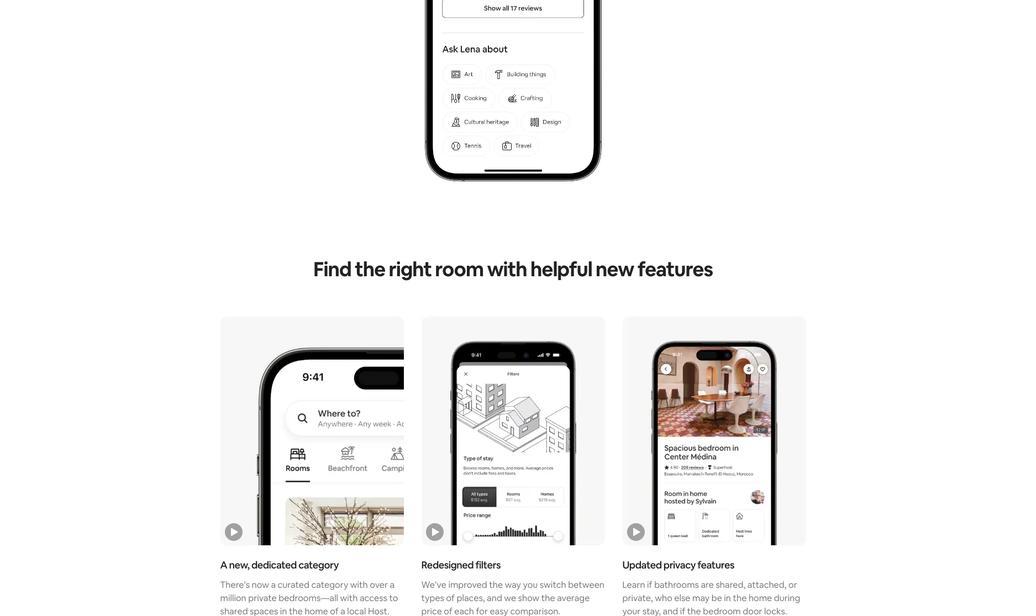 Task type: vqa. For each thing, say whether or not it's contained in the screenshot.
Hosting resources "link"
no



Task type: locate. For each thing, give the bounding box(es) containing it.
the
[[355, 257, 386, 283], [490, 580, 503, 591], [542, 593, 556, 604], [734, 593, 747, 604], [289, 606, 303, 617], [688, 606, 702, 617]]

0 vertical spatial in
[[725, 593, 732, 604]]

home inside the there's now a curated category with over a million private bedrooms—all with access to shared spaces in the home of a local host.
[[305, 606, 328, 617]]

helpful
[[531, 257, 593, 283]]

1 horizontal spatial and
[[663, 606, 679, 617]]

are
[[701, 580, 714, 591]]

comparison.
[[511, 606, 561, 617]]

0 vertical spatial and
[[487, 593, 503, 604]]

places,
[[457, 593, 485, 604]]

we've improved the way you switch between types of places, and we show the average price of each for easy comparison.
[[422, 580, 605, 617]]

curated
[[278, 580, 310, 591]]

in
[[725, 593, 732, 604], [280, 606, 287, 617]]

0 horizontal spatial home
[[305, 606, 328, 617]]

with right room
[[487, 257, 527, 283]]

and down who
[[663, 606, 679, 617]]

if down "else"
[[681, 606, 686, 617]]

to
[[390, 593, 398, 604]]

with up access
[[350, 580, 368, 591]]

with up local host.
[[340, 593, 358, 604]]

progress bar up updated
[[627, 524, 645, 541]]

dedicated category
[[252, 559, 339, 572]]

learn
[[623, 580, 646, 591]]

progress bar up redesigned
[[426, 524, 444, 541]]

1 horizontal spatial a
[[341, 606, 346, 617]]

1 vertical spatial home
[[305, 606, 328, 617]]

improved
[[449, 580, 488, 591]]

right
[[389, 257, 432, 283]]

in inside learn if bathrooms are shared, attached, or private, who else may be in the home during your stay, and if the bedroom door locks.
[[725, 593, 732, 604]]

0 vertical spatial with
[[487, 257, 527, 283]]

0 horizontal spatial in
[[280, 606, 287, 617]]

1 horizontal spatial in
[[725, 593, 732, 604]]

if right learn
[[648, 580, 653, 591]]

1 horizontal spatial if
[[681, 606, 686, 617]]

2 progress bar from the left
[[426, 524, 444, 541]]

0 horizontal spatial progress bar
[[225, 524, 242, 541]]

an animation of a phone scrolling through the airbnb rooms category and displaying different rooms listing with a host passport in the lower left corner of each. element
[[220, 317, 404, 546]]

a
[[271, 580, 276, 591], [390, 580, 395, 591], [341, 606, 346, 617]]

in right spaces
[[280, 606, 287, 617]]

2 horizontal spatial progress bar
[[627, 524, 645, 541]]

3 progress bar from the left
[[627, 524, 645, 541]]

home
[[749, 593, 773, 604], [305, 606, 328, 617]]

1 horizontal spatial home
[[749, 593, 773, 604]]

in right be
[[725, 593, 732, 604]]

progress bar up new,
[[225, 524, 242, 541]]

be
[[712, 593, 723, 604]]

a new, dedicated category
[[220, 559, 339, 572]]

show
[[518, 593, 540, 604]]

learn if bathrooms are shared, attached, or private, who else may be in the home during your stay, and if the bedroom door locks.
[[623, 580, 801, 617]]

new features
[[596, 257, 713, 283]]

updated privacy features
[[623, 559, 735, 572]]

an animation of a phone showing a toggle within the airbnb app that lets you choose between all types of stays, rooms, or entire homes and shows the average price of each. element
[[422, 317, 605, 546]]

progress bar
[[225, 524, 242, 541], [426, 524, 444, 541], [627, 524, 645, 541]]

of right the types
[[447, 593, 455, 604]]

and inside learn if bathrooms are shared, attached, or private, who else may be in the home during your stay, and if the bedroom door locks.
[[663, 606, 679, 617]]

1 vertical spatial with
[[350, 580, 368, 591]]

million
[[220, 593, 247, 604]]

of
[[447, 593, 455, 604], [330, 606, 339, 617], [444, 606, 453, 617]]

way
[[505, 580, 521, 591]]

find
[[313, 257, 351, 283]]

else
[[675, 593, 691, 604]]

0 horizontal spatial and
[[487, 593, 503, 604]]

if
[[648, 580, 653, 591], [681, 606, 686, 617]]

0 horizontal spatial if
[[648, 580, 653, 591]]

the right 'find'
[[355, 257, 386, 283]]

a up to
[[390, 580, 395, 591]]

an animation of a phone scrolls down to the bottom of a host passport to the highlights of past reviews, with the first one describing how kind and hospitable the host, lena, was. element
[[424, 0, 603, 182]]

updated
[[623, 559, 662, 572]]

2 vertical spatial with
[[340, 593, 358, 604]]

with
[[487, 257, 527, 283], [350, 580, 368, 591], [340, 593, 358, 604]]

1 progress bar from the left
[[225, 524, 242, 541]]

1 horizontal spatial progress bar
[[426, 524, 444, 541]]

the inside the there's now a curated category with over a million private bedrooms—all with access to shared spaces in the home of a local host.
[[289, 606, 303, 617]]

the down may
[[688, 606, 702, 617]]

0 vertical spatial home
[[749, 593, 773, 604]]

1 vertical spatial if
[[681, 606, 686, 617]]

of down category at the left bottom of the page
[[330, 606, 339, 617]]

a right now
[[271, 580, 276, 591]]

room
[[435, 257, 484, 283]]

redesigned
[[422, 559, 474, 572]]

home down bedrooms—all
[[305, 606, 328, 617]]

there's
[[220, 580, 250, 591]]

a left local host.
[[341, 606, 346, 617]]

home up door locks.
[[749, 593, 773, 604]]

types
[[422, 593, 445, 604]]

and up easy
[[487, 593, 503, 604]]

1 vertical spatial and
[[663, 606, 679, 617]]

each
[[455, 606, 474, 617]]

new,
[[229, 559, 250, 572]]

shared,
[[716, 580, 746, 591]]

the down bedrooms—all
[[289, 606, 303, 617]]

and
[[487, 593, 503, 604], [663, 606, 679, 617]]

attached,
[[748, 580, 787, 591]]

1 vertical spatial in
[[280, 606, 287, 617]]



Task type: describe. For each thing, give the bounding box(es) containing it.
bathrooms
[[655, 580, 699, 591]]

private,
[[623, 593, 653, 604]]

a
[[220, 559, 227, 572]]

we
[[504, 593, 517, 604]]

during
[[775, 593, 801, 604]]

redesigned filters
[[422, 559, 501, 572]]

category
[[312, 580, 349, 591]]

stay,
[[643, 606, 661, 617]]

an animation of a phone showing the privacy disclosures of a rooms listing. the dedicated bathroom and that the host lives at the listing with their family are enlarged for clarity. element
[[623, 317, 807, 546]]

spaces
[[250, 606, 278, 617]]

bedroom
[[703, 606, 741, 617]]

progress bar for a
[[225, 524, 242, 541]]

progress bar for redesigned
[[426, 524, 444, 541]]

of left the each
[[444, 606, 453, 617]]

between
[[569, 580, 605, 591]]

the down switch
[[542, 593, 556, 604]]

you
[[523, 580, 538, 591]]

0 vertical spatial if
[[648, 580, 653, 591]]

may
[[693, 593, 710, 604]]

local host.
[[347, 606, 390, 617]]

filters
[[476, 559, 501, 572]]

who
[[655, 593, 673, 604]]

average
[[557, 593, 590, 604]]

your
[[623, 606, 641, 617]]

we've
[[422, 580, 447, 591]]

and inside we've improved the way you switch between types of places, and we show the average price of each for easy comparison.
[[487, 593, 503, 604]]

private
[[248, 593, 277, 604]]

or
[[789, 580, 798, 591]]

progress bar for updated
[[627, 524, 645, 541]]

over
[[370, 580, 388, 591]]

of inside the there's now a curated category with over a million private bedrooms—all with access to shared spaces in the home of a local host.
[[330, 606, 339, 617]]

for
[[476, 606, 488, 617]]

price
[[422, 606, 442, 617]]

there's now a curated category with over a million private bedrooms—all with access to shared spaces in the home of a local host.
[[220, 580, 398, 617]]

shared
[[220, 606, 248, 617]]

switch
[[540, 580, 567, 591]]

door locks.
[[743, 606, 788, 617]]

easy
[[490, 606, 509, 617]]

access
[[360, 593, 388, 604]]

now
[[252, 580, 269, 591]]

0 horizontal spatial a
[[271, 580, 276, 591]]

home inside learn if bathrooms are shared, attached, or private, who else may be in the home during your stay, and if the bedroom door locks.
[[749, 593, 773, 604]]

bedrooms—all
[[279, 593, 338, 604]]

2 horizontal spatial a
[[390, 580, 395, 591]]

in inside the there's now a curated category with over a million private bedrooms—all with access to shared spaces in the home of a local host.
[[280, 606, 287, 617]]

the left way
[[490, 580, 503, 591]]

the down shared,
[[734, 593, 747, 604]]

privacy features
[[664, 559, 735, 572]]

find the right room with helpful new features
[[313, 257, 713, 283]]



